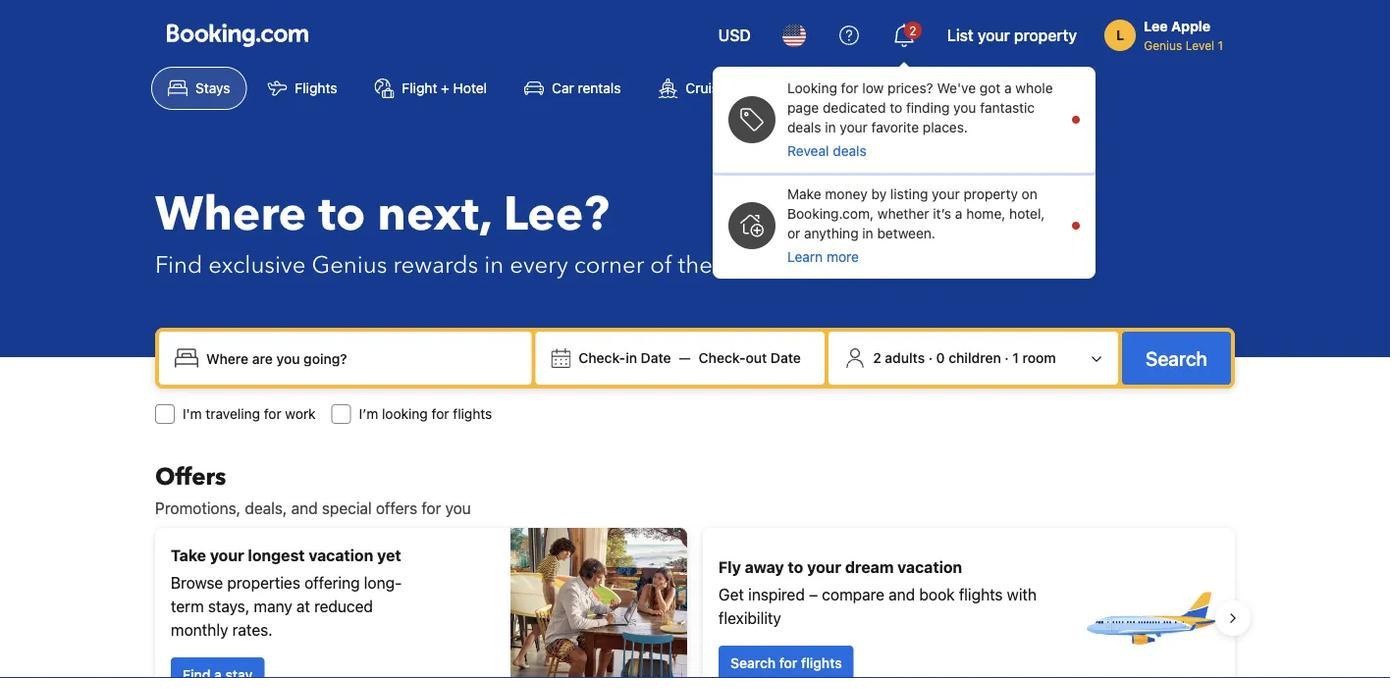 Task type: describe. For each thing, give the bounding box(es) containing it.
learn
[[788, 249, 823, 265]]

exclusive
[[209, 249, 306, 281]]

rates.
[[232, 621, 273, 640]]

flexibility
[[719, 610, 782, 628]]

l
[[1117, 27, 1125, 43]]

dedicated
[[823, 100, 886, 116]]

looking
[[382, 406, 428, 422]]

of
[[651, 249, 672, 281]]

prices?
[[888, 80, 934, 96]]

flight
[[402, 80, 438, 96]]

1 check- from the left
[[579, 350, 626, 366]]

rentals
[[578, 80, 621, 96]]

by
[[872, 186, 887, 202]]

it's
[[933, 206, 952, 222]]

many
[[254, 598, 292, 616]]

world!
[[719, 249, 788, 281]]

your inside take your longest vacation yet browse properties offering long- term stays, many at reduced monthly rates.
[[210, 547, 244, 565]]

looking for low prices? we've got a whole page dedicated to finding you fantastic deals in your favorite places. reveal deals
[[788, 80, 1054, 159]]

offers
[[376, 499, 418, 518]]

search for flights link
[[719, 646, 854, 679]]

1 inside button
[[1013, 350, 1020, 366]]

dream
[[846, 558, 894, 577]]

cruises link
[[642, 67, 750, 110]]

vacation inside take your longest vacation yet browse properties offering long- term stays, many at reduced monthly rates.
[[309, 547, 374, 565]]

search button
[[1123, 332, 1232, 385]]

listing
[[891, 186, 929, 202]]

looking
[[788, 80, 838, 96]]

next,
[[378, 183, 492, 247]]

we've
[[938, 80, 976, 96]]

take your longest vacation yet browse properties offering long- term stays, many at reduced monthly rates.
[[171, 547, 402, 640]]

reduced
[[314, 598, 373, 616]]

property inside the make money by listing your property on booking.com, whether it's a home, hotel, or anything in between. learn more
[[964, 186, 1019, 202]]

usd
[[719, 26, 751, 45]]

traveling
[[206, 406, 260, 422]]

0
[[937, 350, 946, 366]]

car rentals
[[552, 80, 621, 96]]

out
[[746, 350, 767, 366]]

flights inside search for flights link
[[802, 656, 843, 672]]

properties
[[227, 574, 300, 593]]

1 date from the left
[[641, 350, 671, 366]]

0 vertical spatial flights
[[453, 406, 492, 422]]

every
[[510, 249, 568, 281]]

for inside offers promotions, deals, and special offers for you
[[422, 499, 441, 518]]

your inside fly away to your dream vacation get inspired – compare and book flights with flexibility
[[808, 558, 842, 577]]

car rentals link
[[508, 67, 638, 110]]

room
[[1023, 350, 1057, 366]]

check-in date — check-out date
[[579, 350, 801, 366]]

attractions
[[799, 80, 868, 96]]

at
[[297, 598, 310, 616]]

2 adults · 0 children · 1 room
[[873, 350, 1057, 366]]

fly away to your dream vacation image
[[1082, 550, 1220, 679]]

compare
[[822, 586, 885, 605]]

2 adults · 0 children · 1 room button
[[837, 340, 1111, 377]]

level
[[1186, 38, 1215, 52]]

fly away to your dream vacation get inspired – compare and book flights with flexibility
[[719, 558, 1037, 628]]

adults
[[885, 350, 925, 366]]

where
[[155, 183, 307, 247]]

1 inside lee apple genius level 1
[[1218, 38, 1224, 52]]

2 for 2 adults · 0 children · 1 room
[[873, 350, 882, 366]]

whole
[[1016, 80, 1054, 96]]

promotions,
[[155, 499, 241, 518]]

find
[[155, 249, 203, 281]]

whether
[[878, 206, 930, 222]]

term
[[171, 598, 204, 616]]

i'm
[[359, 406, 378, 422]]

i'm
[[183, 406, 202, 422]]

your inside the make money by listing your property on booking.com, whether it's a home, hotel, or anything in between. learn more
[[932, 186, 960, 202]]

your inside "link"
[[978, 26, 1011, 45]]

0 horizontal spatial deals
[[788, 119, 822, 136]]

where to next, lee? find exclusive genius rewards in every corner of the world!
[[155, 183, 788, 281]]

list
[[948, 26, 974, 45]]

browse
[[171, 574, 223, 593]]

work
[[285, 406, 316, 422]]

and inside fly away to your dream vacation get inspired – compare and book flights with flexibility
[[889, 586, 916, 605]]

stays link
[[151, 67, 247, 110]]

to inside fly away to your dream vacation get inspired – compare and book flights with flexibility
[[788, 558, 804, 577]]

or
[[788, 225, 801, 242]]

—
[[679, 350, 691, 366]]

attractions link
[[754, 67, 885, 110]]

children
[[949, 350, 1002, 366]]

2 for 2
[[910, 24, 917, 37]]

offering
[[305, 574, 360, 593]]

Where are you going? field
[[198, 341, 524, 376]]

you inside offers promotions, deals, and special offers for you
[[446, 499, 471, 518]]

longest
[[248, 547, 305, 565]]

i'm looking for flights
[[359, 406, 492, 422]]

flight + hotel link
[[358, 67, 504, 110]]

low
[[863, 80, 884, 96]]

offers
[[155, 461, 226, 494]]

away
[[745, 558, 785, 577]]

genius inside lee apple genius level 1
[[1145, 38, 1183, 52]]

search for flights
[[731, 656, 843, 672]]

on
[[1022, 186, 1038, 202]]



Task type: locate. For each thing, give the bounding box(es) containing it.
stays,
[[208, 598, 250, 616]]

your up –
[[808, 558, 842, 577]]

property
[[1015, 26, 1078, 45], [964, 186, 1019, 202]]

1 horizontal spatial 2
[[910, 24, 917, 37]]

1 horizontal spatial flights
[[802, 656, 843, 672]]

check- left the —
[[579, 350, 626, 366]]

1 right the "level"
[[1218, 38, 1224, 52]]

1 vertical spatial deals
[[833, 143, 867, 159]]

get
[[719, 586, 745, 605]]

lee
[[1145, 18, 1168, 34]]

for inside looking for low prices? we've got a whole page dedicated to finding you fantastic deals in your favorite places. reveal deals
[[841, 80, 859, 96]]

page
[[788, 100, 819, 116]]

2 date from the left
[[771, 350, 801, 366]]

check- right the —
[[699, 350, 746, 366]]

a right it's
[[956, 206, 963, 222]]

you inside looking for low prices? we've got a whole page dedicated to finding you fantastic deals in your favorite places. reveal deals
[[954, 100, 977, 116]]

between.
[[878, 225, 936, 242]]

a inside the make money by listing your property on booking.com, whether it's a home, hotel, or anything in between. learn more
[[956, 206, 963, 222]]

to right 'away'
[[788, 558, 804, 577]]

1 · from the left
[[929, 350, 933, 366]]

check-out date button
[[691, 341, 809, 376]]

in inside the make money by listing your property on booking.com, whether it's a home, hotel, or anything in between. learn more
[[863, 225, 874, 242]]

0 horizontal spatial to
[[318, 183, 366, 247]]

take
[[171, 547, 206, 565]]

for right offers
[[422, 499, 441, 518]]

to inside where to next, lee? find exclusive genius rewards in every corner of the world!
[[318, 183, 366, 247]]

list your property link
[[936, 12, 1090, 59]]

take your longest vacation yet image
[[511, 528, 688, 679]]

region
[[139, 521, 1251, 679]]

make money by listing your property on booking.com, whether it's a home, hotel, or anything in between. learn more
[[788, 186, 1046, 265]]

fantastic
[[981, 100, 1035, 116]]

flights link
[[251, 67, 354, 110]]

booking.com image
[[167, 24, 308, 47]]

search for search for flights
[[731, 656, 776, 672]]

got
[[980, 80, 1001, 96]]

2 inside button
[[873, 350, 882, 366]]

and right deals,
[[291, 499, 318, 518]]

region containing take your longest vacation yet
[[139, 521, 1251, 679]]

yet
[[377, 547, 401, 565]]

1 horizontal spatial date
[[771, 350, 801, 366]]

your down dedicated
[[840, 119, 868, 136]]

cruises
[[686, 80, 734, 96]]

2 vertical spatial flights
[[802, 656, 843, 672]]

special
[[322, 499, 372, 518]]

and left book at the right
[[889, 586, 916, 605]]

date right out
[[771, 350, 801, 366]]

your up it's
[[932, 186, 960, 202]]

check-in date button
[[571, 341, 679, 376]]

reveal
[[788, 143, 830, 159]]

0 horizontal spatial a
[[956, 206, 963, 222]]

you right offers
[[446, 499, 471, 518]]

1 vertical spatial 1
[[1013, 350, 1020, 366]]

inspired
[[749, 586, 805, 605]]

you down 'airport taxis'
[[954, 100, 977, 116]]

money
[[826, 186, 868, 202]]

to
[[890, 100, 903, 116], [318, 183, 366, 247], [788, 558, 804, 577]]

1 horizontal spatial a
[[1005, 80, 1012, 96]]

date
[[641, 350, 671, 366], [771, 350, 801, 366]]

search for search
[[1146, 347, 1208, 370]]

places.
[[923, 119, 969, 136]]

property up whole
[[1015, 26, 1078, 45]]

your account menu lee apple genius level 1 element
[[1105, 9, 1232, 54]]

home,
[[967, 206, 1006, 222]]

for left work
[[264, 406, 282, 422]]

your inside looking for low prices? we've got a whole page dedicated to finding you fantastic deals in your favorite places. reveal deals
[[840, 119, 868, 136]]

in inside where to next, lee? find exclusive genius rewards in every corner of the world!
[[484, 249, 504, 281]]

2 inside dropdown button
[[910, 24, 917, 37]]

for down flexibility at the bottom right
[[780, 656, 798, 672]]

1 horizontal spatial ·
[[1005, 350, 1009, 366]]

0 horizontal spatial 1
[[1013, 350, 1020, 366]]

and
[[291, 499, 318, 518], [889, 586, 916, 605]]

in
[[825, 119, 836, 136], [863, 225, 874, 242], [484, 249, 504, 281], [626, 350, 637, 366]]

property up home,
[[964, 186, 1019, 202]]

in inside looking for low prices? we've got a whole page dedicated to finding you fantastic deals in your favorite places. reveal deals
[[825, 119, 836, 136]]

for
[[841, 80, 859, 96], [264, 406, 282, 422], [432, 406, 449, 422], [422, 499, 441, 518], [780, 656, 798, 672]]

a right got
[[1005, 80, 1012, 96]]

property inside "link"
[[1015, 26, 1078, 45]]

list your property
[[948, 26, 1078, 45]]

monthly
[[171, 621, 228, 640]]

0 horizontal spatial you
[[446, 499, 471, 518]]

stays
[[195, 80, 230, 96]]

0 horizontal spatial ·
[[929, 350, 933, 366]]

the
[[678, 249, 713, 281]]

genius left rewards
[[312, 249, 387, 281]]

airport taxis link
[[889, 67, 1027, 110]]

1
[[1218, 38, 1224, 52], [1013, 350, 1020, 366]]

more
[[827, 249, 859, 265]]

2 check- from the left
[[699, 350, 746, 366]]

0 horizontal spatial flights
[[453, 406, 492, 422]]

to left next,
[[318, 183, 366, 247]]

to up favorite
[[890, 100, 903, 116]]

0 vertical spatial a
[[1005, 80, 1012, 96]]

for up dedicated
[[841, 80, 859, 96]]

anything
[[805, 225, 859, 242]]

genius down lee at right top
[[1145, 38, 1183, 52]]

0 vertical spatial deals
[[788, 119, 822, 136]]

0 vertical spatial you
[[954, 100, 977, 116]]

deals down page
[[788, 119, 822, 136]]

favorite
[[872, 119, 920, 136]]

vacation up book at the right
[[898, 558, 963, 577]]

booking.com,
[[788, 206, 874, 222]]

1 vertical spatial a
[[956, 206, 963, 222]]

·
[[929, 350, 933, 366], [1005, 350, 1009, 366]]

1 horizontal spatial you
[[954, 100, 977, 116]]

0 vertical spatial search
[[1146, 347, 1208, 370]]

i'm traveling for work
[[183, 406, 316, 422]]

vacation up offering at the bottom of the page
[[309, 547, 374, 565]]

genius
[[1145, 38, 1183, 52], [312, 249, 387, 281]]

1 horizontal spatial search
[[1146, 347, 1208, 370]]

0 vertical spatial property
[[1015, 26, 1078, 45]]

usd button
[[707, 12, 763, 59]]

flights
[[295, 80, 337, 96]]

deals,
[[245, 499, 287, 518]]

2 horizontal spatial to
[[890, 100, 903, 116]]

you
[[954, 100, 977, 116], [446, 499, 471, 518]]

in left the —
[[626, 350, 637, 366]]

1 horizontal spatial and
[[889, 586, 916, 605]]

vacation inside fly away to your dream vacation get inspired – compare and book flights with flexibility
[[898, 558, 963, 577]]

1 vertical spatial genius
[[312, 249, 387, 281]]

· left 0
[[929, 350, 933, 366]]

0 horizontal spatial date
[[641, 350, 671, 366]]

for right looking
[[432, 406, 449, 422]]

1 vertical spatial property
[[964, 186, 1019, 202]]

deals right 'reveal'
[[833, 143, 867, 159]]

flights right looking
[[453, 406, 492, 422]]

0 horizontal spatial vacation
[[309, 547, 374, 565]]

1 vertical spatial and
[[889, 586, 916, 605]]

in left every at the top left
[[484, 249, 504, 281]]

airport taxis
[[933, 80, 1010, 96]]

0 vertical spatial 1
[[1218, 38, 1224, 52]]

1 vertical spatial flights
[[959, 586, 1003, 605]]

search inside button
[[1146, 347, 1208, 370]]

0 vertical spatial 2
[[910, 24, 917, 37]]

+
[[441, 80, 450, 96]]

1 vertical spatial search
[[731, 656, 776, 672]]

airport
[[933, 80, 977, 96]]

rewards
[[393, 249, 479, 281]]

flights left with
[[959, 586, 1003, 605]]

a
[[1005, 80, 1012, 96], [956, 206, 963, 222]]

0 vertical spatial and
[[291, 499, 318, 518]]

finding
[[907, 100, 950, 116]]

your right take
[[210, 547, 244, 565]]

flight + hotel
[[402, 80, 487, 96]]

2 horizontal spatial flights
[[959, 586, 1003, 605]]

and inside offers promotions, deals, and special offers for you
[[291, 499, 318, 518]]

to inside looking for low prices? we've got a whole page dedicated to finding you fantastic deals in your favorite places. reveal deals
[[890, 100, 903, 116]]

hotel
[[453, 80, 487, 96]]

long-
[[364, 574, 402, 593]]

make
[[788, 186, 822, 202]]

offers promotions, deals, and special offers for you
[[155, 461, 471, 518]]

taxis
[[981, 80, 1010, 96]]

0 horizontal spatial genius
[[312, 249, 387, 281]]

0 horizontal spatial 2
[[873, 350, 882, 366]]

1 horizontal spatial 1
[[1218, 38, 1224, 52]]

check-
[[579, 350, 626, 366], [699, 350, 746, 366]]

1 horizontal spatial to
[[788, 558, 804, 577]]

0 vertical spatial genius
[[1145, 38, 1183, 52]]

search
[[1146, 347, 1208, 370], [731, 656, 776, 672]]

1 horizontal spatial check-
[[699, 350, 746, 366]]

corner
[[574, 249, 645, 281]]

· right children
[[1005, 350, 1009, 366]]

2 · from the left
[[1005, 350, 1009, 366]]

1 vertical spatial 2
[[873, 350, 882, 366]]

a inside looking for low prices? we've got a whole page dedicated to finding you fantastic deals in your favorite places. reveal deals
[[1005, 80, 1012, 96]]

flights down –
[[802, 656, 843, 672]]

0 horizontal spatial search
[[731, 656, 776, 672]]

1 vertical spatial to
[[318, 183, 366, 247]]

1 horizontal spatial vacation
[[898, 558, 963, 577]]

2 vertical spatial to
[[788, 558, 804, 577]]

for inside region
[[780, 656, 798, 672]]

1 left room
[[1013, 350, 1020, 366]]

flights
[[453, 406, 492, 422], [959, 586, 1003, 605], [802, 656, 843, 672]]

flights inside fly away to your dream vacation get inspired – compare and book flights with flexibility
[[959, 586, 1003, 605]]

1 horizontal spatial genius
[[1145, 38, 1183, 52]]

0 vertical spatial to
[[890, 100, 903, 116]]

genius inside where to next, lee? find exclusive genius rewards in every corner of the world!
[[312, 249, 387, 281]]

1 vertical spatial you
[[446, 499, 471, 518]]

your right list
[[978, 26, 1011, 45]]

0 horizontal spatial and
[[291, 499, 318, 518]]

2 left list
[[910, 24, 917, 37]]

2 left adults
[[873, 350, 882, 366]]

hotel,
[[1010, 206, 1046, 222]]

1 horizontal spatial deals
[[833, 143, 867, 159]]

in right anything at the right of the page
[[863, 225, 874, 242]]

date left the —
[[641, 350, 671, 366]]

in down dedicated
[[825, 119, 836, 136]]

0 horizontal spatial check-
[[579, 350, 626, 366]]



Task type: vqa. For each thing, say whether or not it's contained in the screenshot.
term
yes



